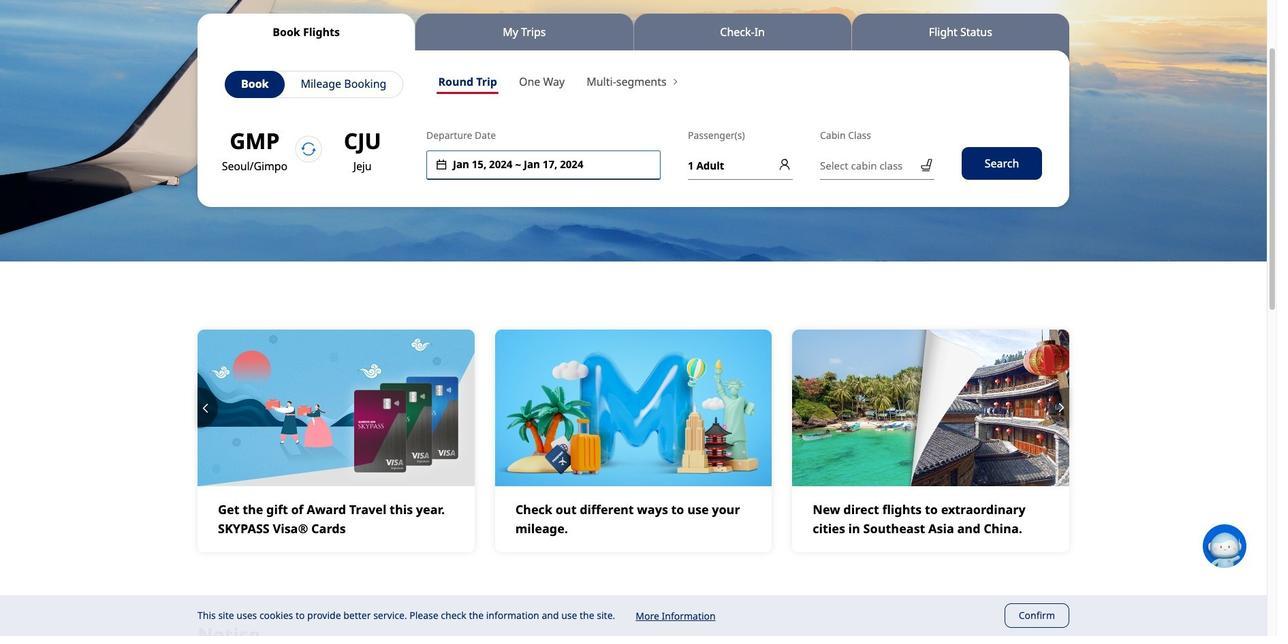 Task type: describe. For each thing, give the bounding box(es) containing it.
booking type group
[[225, 71, 404, 98]]



Task type: vqa. For each thing, say whether or not it's contained in the screenshot.
pass in the A number of options are available to issue a boarding pass. Get your boarding pass through online check-in, or check-in at the airport.
no



Task type: locate. For each thing, give the bounding box(es) containing it.
tab list
[[198, 14, 1070, 50]]

itinerary type group
[[427, 71, 576, 97]]



